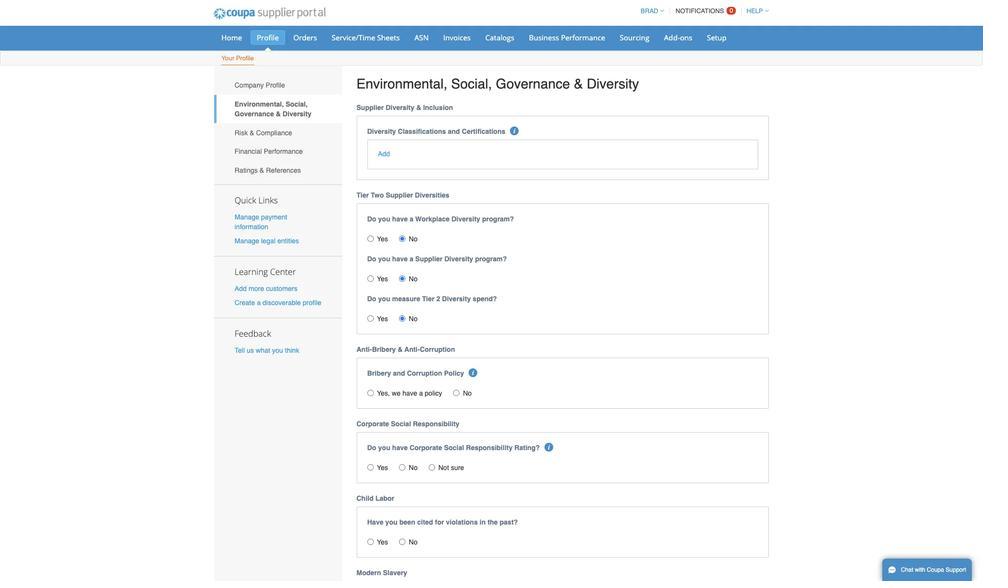 Task type: vqa. For each thing, say whether or not it's contained in the screenshot.
rightmost Environmental, Social, Governance & Diversity
yes



Task type: describe. For each thing, give the bounding box(es) containing it.
brad link
[[636, 7, 664, 15]]

1 horizontal spatial supplier
[[386, 191, 413, 199]]

center
[[270, 266, 296, 277]]

the
[[488, 518, 498, 526]]

yes for have you been cited for violations in the past?
[[377, 538, 388, 546]]

sourcing link
[[613, 30, 656, 45]]

more
[[249, 285, 264, 292]]

do you have a workplace diversity program?
[[367, 215, 514, 223]]

violations
[[446, 518, 478, 526]]

coupa
[[927, 566, 944, 573]]

spend?
[[473, 295, 497, 303]]

profile link
[[250, 30, 285, 45]]

think
[[285, 347, 299, 354]]

ons
[[680, 33, 692, 42]]

modern slavery
[[356, 569, 407, 577]]

past?
[[500, 518, 518, 526]]

yes, we have a policy
[[377, 389, 442, 397]]

no for 2
[[409, 315, 418, 323]]

financial
[[235, 148, 262, 155]]

policy
[[444, 369, 464, 377]]

a right the create
[[257, 299, 261, 307]]

financial performance link
[[214, 142, 342, 161]]

your profile link
[[221, 53, 254, 65]]

0 vertical spatial bribery
[[372, 346, 396, 353]]

compliance
[[256, 129, 292, 137]]

you for have you been cited for violations in the past?
[[385, 518, 397, 526]]

corporate social responsibility
[[356, 420, 459, 428]]

tell us what you think
[[235, 347, 299, 354]]

quick links
[[235, 194, 278, 206]]

1 horizontal spatial environmental,
[[356, 76, 447, 91]]

invoices
[[443, 33, 471, 42]]

not
[[438, 464, 449, 472]]

child labor
[[356, 495, 394, 502]]

1 vertical spatial environmental, social, governance & diversity
[[235, 100, 311, 118]]

diversity classifications and certifications
[[367, 127, 505, 135]]

what
[[256, 347, 270, 354]]

help
[[747, 7, 763, 15]]

company profile link
[[214, 76, 342, 95]]

1 horizontal spatial social
[[444, 444, 464, 452]]

create a discoverable profile link
[[235, 299, 321, 307]]

entities
[[277, 237, 299, 245]]

do for do you have a supplier diversity program?
[[367, 255, 376, 263]]

1 horizontal spatial tier
[[422, 295, 434, 303]]

1 vertical spatial bribery
[[367, 369, 391, 377]]

catalogs
[[485, 33, 514, 42]]

measure
[[392, 295, 420, 303]]

chat with coupa support
[[901, 566, 966, 573]]

business performance
[[529, 33, 605, 42]]

risk & compliance
[[235, 129, 292, 137]]

anti-bribery & anti-corruption
[[356, 346, 455, 353]]

orders link
[[287, 30, 323, 45]]

information
[[235, 223, 268, 230]]

ratings & references link
[[214, 161, 342, 180]]

have for policy
[[402, 389, 417, 397]]

feedback
[[235, 328, 271, 339]]

do you measure tier 2 diversity spend?
[[367, 295, 497, 303]]

sourcing
[[620, 33, 649, 42]]

a for do you have a workplace diversity program?
[[410, 215, 413, 223]]

child
[[356, 495, 374, 502]]

1 horizontal spatial governance
[[496, 76, 570, 91]]

social, inside environmental, social, governance & diversity link
[[286, 100, 308, 108]]

manage payment information
[[235, 213, 287, 230]]

diversities
[[415, 191, 449, 199]]

business performance link
[[523, 30, 612, 45]]

& right risk
[[250, 129, 254, 137]]

a for do you have a supplier diversity program?
[[410, 255, 413, 263]]

do for do you measure tier 2 diversity spend?
[[367, 295, 376, 303]]

help link
[[742, 7, 769, 15]]

company
[[235, 81, 264, 89]]

risk
[[235, 129, 248, 137]]

& left inclusion
[[416, 103, 421, 111]]

2 vertical spatial supplier
[[415, 255, 443, 263]]

ratings
[[235, 166, 258, 174]]

us
[[247, 347, 254, 354]]

do for do you have a workplace diversity program?
[[367, 215, 376, 223]]

profile
[[303, 299, 321, 307]]

a for yes, we have a policy
[[419, 389, 423, 397]]

add button
[[378, 149, 390, 159]]

your profile
[[221, 55, 254, 62]]

payment
[[261, 213, 287, 221]]

profile for company profile
[[266, 81, 285, 89]]

certifications
[[462, 127, 505, 135]]

supplier diversity & inclusion
[[356, 103, 453, 111]]

do for do you have corporate social responsibility rating?
[[367, 444, 376, 452]]

0 vertical spatial corruption
[[420, 346, 455, 353]]

two
[[371, 191, 384, 199]]

support
[[946, 566, 966, 573]]

legal
[[261, 237, 275, 245]]

manage payment information link
[[235, 213, 287, 230]]

yes,
[[377, 389, 390, 397]]

no left not
[[409, 464, 418, 472]]

your
[[221, 55, 234, 62]]

add-
[[664, 33, 680, 42]]

labor
[[375, 495, 394, 502]]

manage for manage payment information
[[235, 213, 259, 221]]

have for supplier
[[392, 255, 408, 263]]

1 vertical spatial and
[[393, 369, 405, 377]]

workplace
[[415, 215, 450, 223]]

discoverable
[[263, 299, 301, 307]]

no for supplier
[[409, 275, 418, 283]]

quick
[[235, 194, 256, 206]]

1 anti- from the left
[[356, 346, 372, 353]]

create a discoverable profile
[[235, 299, 321, 307]]

0 horizontal spatial corporate
[[356, 420, 389, 428]]

manage legal entities
[[235, 237, 299, 245]]

0 vertical spatial supplier
[[356, 103, 384, 111]]

add more customers
[[235, 285, 297, 292]]

& up bribery and corruption policy
[[398, 346, 403, 353]]



Task type: locate. For each thing, give the bounding box(es) containing it.
governance down business
[[496, 76, 570, 91]]

yes for do you have a workplace diversity program?
[[377, 235, 388, 243]]

0 vertical spatial governance
[[496, 76, 570, 91]]

1 horizontal spatial anti-
[[404, 346, 420, 353]]

5 yes from the top
[[377, 538, 388, 546]]

coupa supplier portal image
[[207, 1, 332, 26]]

and up we
[[393, 369, 405, 377]]

3 yes from the top
[[377, 315, 388, 323]]

a left workplace
[[410, 215, 413, 223]]

profile right your
[[236, 55, 254, 62]]

0 horizontal spatial supplier
[[356, 103, 384, 111]]

customers
[[266, 285, 297, 292]]

add up the create
[[235, 285, 247, 292]]

1 manage from the top
[[235, 213, 259, 221]]

bribery
[[372, 346, 396, 353], [367, 369, 391, 377]]

do you have corporate social responsibility rating?
[[367, 444, 540, 452]]

social,
[[451, 76, 492, 91], [286, 100, 308, 108]]

home link
[[215, 30, 248, 45]]

references
[[266, 166, 301, 174]]

1 yes from the top
[[377, 235, 388, 243]]

social up not sure
[[444, 444, 464, 452]]

1 horizontal spatial social,
[[451, 76, 492, 91]]

add up two
[[378, 150, 390, 158]]

performance
[[561, 33, 605, 42], [264, 148, 303, 155]]

ratings & references
[[235, 166, 301, 174]]

risk & compliance link
[[214, 123, 342, 142]]

no for workplace
[[409, 235, 418, 243]]

1 vertical spatial corporate
[[410, 444, 442, 452]]

tier left two
[[356, 191, 369, 199]]

1 horizontal spatial responsibility
[[466, 444, 513, 452]]

environmental,
[[356, 76, 447, 91], [235, 100, 284, 108]]

slavery
[[383, 569, 407, 577]]

1 horizontal spatial and
[[448, 127, 460, 135]]

social, up inclusion
[[451, 76, 492, 91]]

2 manage from the top
[[235, 237, 259, 245]]

1 horizontal spatial performance
[[561, 33, 605, 42]]

we
[[392, 389, 401, 397]]

modern
[[356, 569, 381, 577]]

no up measure
[[409, 275, 418, 283]]

add for add more customers
[[235, 285, 247, 292]]

setup
[[707, 33, 727, 42]]

manage down the information
[[235, 237, 259, 245]]

1 do from the top
[[367, 215, 376, 223]]

None radio
[[367, 236, 374, 242], [367, 276, 374, 282], [399, 276, 405, 282], [367, 390, 374, 396], [399, 464, 405, 471], [367, 539, 374, 545], [367, 236, 374, 242], [367, 276, 374, 282], [399, 276, 405, 282], [367, 390, 374, 396], [399, 464, 405, 471], [367, 539, 374, 545]]

home
[[221, 33, 242, 42]]

you for do you have a workplace diversity program?
[[378, 215, 390, 223]]

1 vertical spatial program?
[[475, 255, 507, 263]]

governance up risk & compliance
[[235, 110, 274, 118]]

company profile
[[235, 81, 285, 89]]

have for social
[[392, 444, 408, 452]]

and down inclusion
[[448, 127, 460, 135]]

0 horizontal spatial anti-
[[356, 346, 372, 353]]

environmental, up supplier diversity & inclusion
[[356, 76, 447, 91]]

invoices link
[[437, 30, 477, 45]]

links
[[258, 194, 278, 206]]

governance
[[496, 76, 570, 91], [235, 110, 274, 118]]

add-ons
[[664, 33, 692, 42]]

1 vertical spatial manage
[[235, 237, 259, 245]]

service/time sheets link
[[325, 30, 406, 45]]

0 horizontal spatial performance
[[264, 148, 303, 155]]

0 horizontal spatial responsibility
[[413, 420, 459, 428]]

financial performance
[[235, 148, 303, 155]]

0 vertical spatial responsibility
[[413, 420, 459, 428]]

navigation containing notifications 0
[[636, 1, 769, 20]]

2 do from the top
[[367, 255, 376, 263]]

environmental, down company profile
[[235, 100, 284, 108]]

rating?
[[514, 444, 540, 452]]

4 yes from the top
[[377, 464, 388, 472]]

responsibility up do you have corporate social responsibility rating?
[[413, 420, 459, 428]]

2 vertical spatial profile
[[266, 81, 285, 89]]

1 vertical spatial corruption
[[407, 369, 442, 377]]

0 horizontal spatial add
[[235, 285, 247, 292]]

policy
[[425, 389, 442, 397]]

have you been cited for violations in the past?
[[367, 518, 518, 526]]

anti-
[[356, 346, 372, 353], [404, 346, 420, 353]]

tier left 2
[[422, 295, 434, 303]]

0 horizontal spatial environmental,
[[235, 100, 284, 108]]

chat
[[901, 566, 913, 573]]

have right we
[[402, 389, 417, 397]]

0 vertical spatial manage
[[235, 213, 259, 221]]

create
[[235, 299, 255, 307]]

have for workplace
[[392, 215, 408, 223]]

bribery up yes,
[[367, 369, 391, 377]]

classifications
[[398, 127, 446, 135]]

asn
[[415, 33, 429, 42]]

&
[[574, 76, 583, 91], [416, 103, 421, 111], [276, 110, 281, 118], [250, 129, 254, 137], [260, 166, 264, 174], [398, 346, 403, 353]]

additional information image
[[469, 369, 477, 377], [544, 443, 553, 452]]

add-ons link
[[658, 30, 699, 45]]

bribery and corruption policy
[[367, 369, 464, 377]]

0 vertical spatial social
[[391, 420, 411, 428]]

program? for do you have a workplace diversity program?
[[482, 215, 514, 223]]

environmental, social, governance & diversity down catalogs
[[356, 76, 639, 91]]

learning
[[235, 266, 268, 277]]

additional information image
[[510, 126, 519, 135]]

manage up the information
[[235, 213, 259, 221]]

0 vertical spatial profile
[[257, 33, 279, 42]]

1 vertical spatial tier
[[422, 295, 434, 303]]

sure
[[451, 464, 464, 472]]

chat with coupa support button
[[882, 559, 972, 581]]

add more customers link
[[235, 285, 297, 292]]

1 vertical spatial social
[[444, 444, 464, 452]]

supplier right two
[[386, 191, 413, 199]]

profile for your profile
[[236, 55, 254, 62]]

None radio
[[399, 236, 405, 242], [367, 315, 374, 322], [399, 315, 405, 322], [453, 390, 460, 396], [367, 464, 374, 471], [429, 464, 435, 471], [399, 539, 405, 545], [399, 236, 405, 242], [367, 315, 374, 322], [399, 315, 405, 322], [453, 390, 460, 396], [367, 464, 374, 471], [429, 464, 435, 471], [399, 539, 405, 545]]

0 horizontal spatial and
[[393, 369, 405, 377]]

catalogs link
[[479, 30, 521, 45]]

performance inside financial performance link
[[264, 148, 303, 155]]

0 vertical spatial program?
[[482, 215, 514, 223]]

1 vertical spatial social,
[[286, 100, 308, 108]]

0 horizontal spatial governance
[[235, 110, 274, 118]]

0 vertical spatial additional information image
[[469, 369, 477, 377]]

performance inside business performance link
[[561, 33, 605, 42]]

program? for do you have a supplier diversity program?
[[475, 255, 507, 263]]

navigation
[[636, 1, 769, 20]]

do you have a supplier diversity program?
[[367, 255, 507, 263]]

1 vertical spatial responsibility
[[466, 444, 513, 452]]

no down measure
[[409, 315, 418, 323]]

1 horizontal spatial additional information image
[[544, 443, 553, 452]]

manage inside manage payment information
[[235, 213, 259, 221]]

1 vertical spatial profile
[[236, 55, 254, 62]]

no
[[409, 235, 418, 243], [409, 275, 418, 283], [409, 315, 418, 323], [463, 389, 472, 397], [409, 464, 418, 472], [409, 538, 418, 546]]

1 horizontal spatial corporate
[[410, 444, 442, 452]]

& right the ratings
[[260, 166, 264, 174]]

have
[[392, 215, 408, 223], [392, 255, 408, 263], [402, 389, 417, 397], [392, 444, 408, 452]]

cited
[[417, 518, 433, 526]]

yes for do you have a supplier diversity program?
[[377, 275, 388, 283]]

have down corporate social responsibility
[[392, 444, 408, 452]]

0 vertical spatial environmental,
[[356, 76, 447, 91]]

inclusion
[[423, 103, 453, 111]]

additional information image for bribery and corruption policy
[[469, 369, 477, 377]]

0 horizontal spatial social
[[391, 420, 411, 428]]

supplier up do you measure tier 2 diversity spend?
[[415, 255, 443, 263]]

bribery up bribery and corruption policy
[[372, 346, 396, 353]]

notifications 0
[[676, 7, 733, 15]]

social down we
[[391, 420, 411, 428]]

performance up references
[[264, 148, 303, 155]]

1 horizontal spatial add
[[378, 150, 390, 158]]

1 vertical spatial supplier
[[386, 191, 413, 199]]

profile inside "link"
[[257, 33, 279, 42]]

1 vertical spatial governance
[[235, 110, 274, 118]]

0 vertical spatial tier
[[356, 191, 369, 199]]

additional information image right rating?
[[544, 443, 553, 452]]

a left policy
[[419, 389, 423, 397]]

0 vertical spatial add
[[378, 150, 390, 158]]

additional information image right policy
[[469, 369, 477, 377]]

in
[[480, 518, 486, 526]]

have down tier two supplier diversities
[[392, 215, 408, 223]]

tier
[[356, 191, 369, 199], [422, 295, 434, 303]]

no down workplace
[[409, 235, 418, 243]]

0 horizontal spatial additional information image
[[469, 369, 477, 377]]

service/time sheets
[[332, 33, 400, 42]]

3 do from the top
[[367, 295, 376, 303]]

0 vertical spatial environmental, social, governance & diversity
[[356, 76, 639, 91]]

1 vertical spatial add
[[235, 285, 247, 292]]

1 horizontal spatial environmental, social, governance & diversity
[[356, 76, 639, 91]]

performance right business
[[561, 33, 605, 42]]

tier two supplier diversities
[[356, 191, 449, 199]]

0 horizontal spatial social,
[[286, 100, 308, 108]]

responsibility left rating?
[[466, 444, 513, 452]]

performance for financial performance
[[264, 148, 303, 155]]

diversity
[[587, 76, 639, 91], [386, 103, 414, 111], [283, 110, 311, 118], [367, 127, 396, 135], [451, 215, 480, 223], [444, 255, 473, 263], [442, 295, 471, 303]]

0 horizontal spatial tier
[[356, 191, 369, 199]]

1 vertical spatial performance
[[264, 148, 303, 155]]

not sure
[[438, 464, 464, 472]]

add
[[378, 150, 390, 158], [235, 285, 247, 292]]

2 horizontal spatial supplier
[[415, 255, 443, 263]]

service/time
[[332, 33, 375, 42]]

corporate down yes,
[[356, 420, 389, 428]]

no for for
[[409, 538, 418, 546]]

you inside button
[[272, 347, 283, 354]]

learning center
[[235, 266, 296, 277]]

0 vertical spatial social,
[[451, 76, 492, 91]]

corporate up not
[[410, 444, 442, 452]]

additional information image for do you have corporate social responsibility rating?
[[544, 443, 553, 452]]

no down been on the left bottom of the page
[[409, 538, 418, 546]]

profile down coupa supplier portal image
[[257, 33, 279, 42]]

have up measure
[[392, 255, 408, 263]]

been
[[399, 518, 415, 526]]

corruption
[[420, 346, 455, 353], [407, 369, 442, 377]]

environmental, social, governance & diversity up 'compliance'
[[235, 100, 311, 118]]

profile
[[257, 33, 279, 42], [236, 55, 254, 62], [266, 81, 285, 89]]

2 anti- from the left
[[404, 346, 420, 353]]

0 vertical spatial performance
[[561, 33, 605, 42]]

brad
[[641, 7, 658, 15]]

0 vertical spatial and
[[448, 127, 460, 135]]

profile up environmental, social, governance & diversity link
[[266, 81, 285, 89]]

asn link
[[408, 30, 435, 45]]

social, down the company profile link
[[286, 100, 308, 108]]

supplier up add button
[[356, 103, 384, 111]]

a up measure
[[410, 255, 413, 263]]

setup link
[[701, 30, 733, 45]]

you for do you have corporate social responsibility rating?
[[378, 444, 390, 452]]

tell us what you think button
[[235, 346, 299, 355]]

performance for business performance
[[561, 33, 605, 42]]

environmental, social, governance & diversity link
[[214, 95, 342, 123]]

1 vertical spatial environmental,
[[235, 100, 284, 108]]

0 vertical spatial corporate
[[356, 420, 389, 428]]

manage
[[235, 213, 259, 221], [235, 237, 259, 245]]

yes for do you measure tier 2 diversity spend?
[[377, 315, 388, 323]]

manage legal entities link
[[235, 237, 299, 245]]

1 vertical spatial additional information image
[[544, 443, 553, 452]]

4 do from the top
[[367, 444, 376, 452]]

you for do you have a supplier diversity program?
[[378, 255, 390, 263]]

with
[[915, 566, 925, 573]]

& up risk & compliance link
[[276, 110, 281, 118]]

have
[[367, 518, 383, 526]]

add for add
[[378, 150, 390, 158]]

yes
[[377, 235, 388, 243], [377, 275, 388, 283], [377, 315, 388, 323], [377, 464, 388, 472], [377, 538, 388, 546]]

supplier
[[356, 103, 384, 111], [386, 191, 413, 199], [415, 255, 443, 263]]

you for do you measure tier 2 diversity spend?
[[378, 295, 390, 303]]

0 horizontal spatial environmental, social, governance & diversity
[[235, 100, 311, 118]]

2 yes from the top
[[377, 275, 388, 283]]

& down business performance
[[574, 76, 583, 91]]

manage for manage legal entities
[[235, 237, 259, 245]]

no down policy
[[463, 389, 472, 397]]

social
[[391, 420, 411, 428], [444, 444, 464, 452]]



